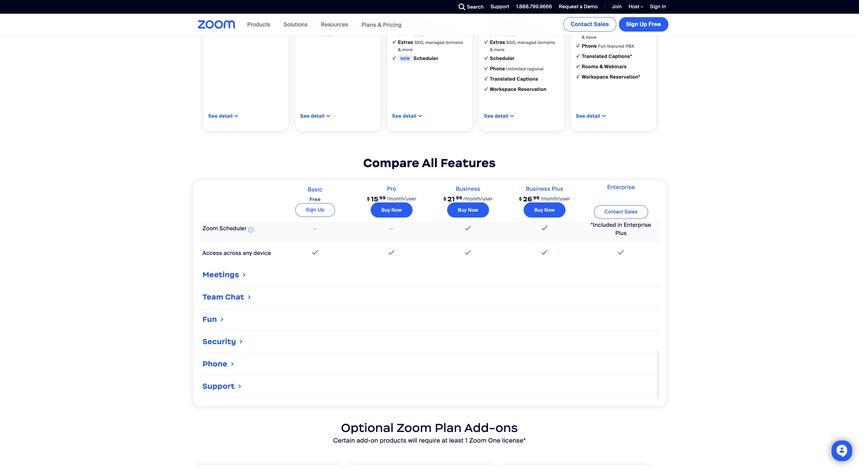 Task type: locate. For each thing, give the bounding box(es) containing it.
0 horizontal spatial apps
[[336, 25, 346, 30]]

business for business
[[456, 185, 481, 192]]

see detail for cloud storage 10gb
[[484, 113, 509, 119]]

2 horizontal spatial sso,
[[599, 27, 608, 33]]

buy down the $ 26 99 /month/user
[[535, 207, 543, 213]]

2 buy now link from the left
[[448, 202, 489, 217]]

apps for cloud storage 5gb
[[422, 18, 434, 24]]

phone for phone
[[203, 359, 228, 369]]

1 vertical spatial support
[[203, 382, 235, 391]]

search
[[467, 4, 484, 10]]

5gb left search button
[[434, 8, 443, 14]]

2 horizontal spatial buy now link
[[524, 202, 566, 217]]

apply) up new scheduler at the top of page
[[412, 31, 425, 37]]

0 vertical spatial contact sales
[[571, 21, 609, 28]]

0 horizontal spatial translated
[[490, 76, 516, 82]]

0 horizontal spatial business
[[456, 185, 481, 192]]

included image
[[540, 224, 549, 232], [311, 249, 320, 257]]

2 include image from the left
[[392, 19, 396, 23]]

3 year from the left
[[540, 25, 549, 30]]

a
[[580, 3, 583, 10]]

sso, up new scheduler at the top of page
[[415, 40, 425, 45]]

2 horizontal spatial 99
[[534, 195, 540, 201]]

& right 'plans' at the left of page
[[378, 21, 382, 28]]

apply) down cloud storage 10gb
[[504, 31, 516, 37]]

4 see detail from the left
[[484, 113, 509, 119]]

buy
[[382, 207, 390, 213], [458, 207, 467, 213], [535, 207, 543, 213]]

now for 15
[[392, 207, 402, 213]]

support link
[[486, 0, 511, 14], [491, 3, 510, 10]]

1 vertical spatial sales
[[625, 209, 638, 215]]

reservation*
[[610, 74, 641, 80]]

3 buy now link from the left
[[524, 202, 566, 217]]

not included image down sign up link
[[312, 225, 319, 233]]

year
[[356, 25, 365, 30], [448, 25, 457, 30], [540, 25, 549, 30]]

0 vertical spatial sign
[[650, 3, 661, 10]]

support
[[491, 3, 510, 10], [203, 382, 235, 391]]

2 horizontal spatial sign
[[650, 3, 661, 10]]

3 buy now from the left
[[535, 207, 555, 213]]

premium
[[317, 25, 335, 30], [408, 25, 427, 30], [500, 25, 519, 30]]

buy now link
[[371, 202, 413, 217], [448, 202, 489, 217], [524, 202, 566, 217]]

buy for 21
[[458, 207, 467, 213]]

now down the $ 26 99 /month/user
[[545, 207, 555, 213]]

2 5gb from the left
[[434, 8, 443, 14]]

0 horizontal spatial not included image
[[312, 225, 319, 233]]

contact down the a
[[571, 21, 593, 28]]

more up new
[[402, 47, 413, 52]]

1 horizontal spatial essential
[[398, 18, 420, 24]]

year right resources dropdown button at left
[[356, 25, 365, 30]]

cloud storage 5gb
[[306, 7, 351, 14], [398, 7, 443, 14]]

1 horizontal spatial unlimited
[[618, 17, 637, 23]]

zoom up access
[[203, 225, 218, 232]]

sign up
[[306, 206, 325, 213]]

request a demo
[[559, 3, 598, 10]]

/month/user down pro
[[387, 195, 417, 202]]

scheduler left 'zoom scheduler' image
[[220, 225, 247, 232]]

unlimited inside phone unlimited regional
[[507, 66, 526, 72]]

0 horizontal spatial buy
[[382, 207, 390, 213]]

0 horizontal spatial more
[[402, 47, 413, 52]]

more for phone
[[586, 35, 597, 40]]

0 horizontal spatial support
[[203, 382, 235, 391]]

1 horizontal spatial zoom
[[397, 420, 432, 436]]

device
[[254, 250, 271, 257]]

sso, managed domains & more up phone unlimited regional
[[490, 40, 555, 52]]

0 horizontal spatial included image
[[311, 249, 320, 257]]

buy now down $21.99 per month per user element at the top right of the page
[[458, 207, 479, 213]]

free inside button
[[649, 21, 661, 28]]

99 for 21
[[456, 195, 463, 201]]

for for cloud storage 10gb
[[531, 25, 537, 30]]

& for "see detail" button for cloud storage 5gb
[[398, 47, 401, 52]]

2 apps from the left
[[422, 18, 434, 24]]

2 premium from the left
[[408, 25, 427, 30]]

3 premium from the left
[[500, 25, 519, 30]]

/month/user for 21
[[464, 195, 493, 202]]

21
[[448, 195, 455, 203]]

business up the $ 21 99 /month/user
[[456, 185, 481, 192]]

3 apply) from the left
[[504, 31, 516, 37]]

1 include image from the left
[[300, 19, 304, 23]]

add-
[[357, 437, 371, 445]]

2 horizontal spatial domains
[[630, 27, 647, 33]]

1 apps from the left
[[330, 18, 342, 24]]

1 buy now link from the left
[[371, 202, 413, 217]]

2 buy from the left
[[458, 207, 467, 213]]

extras up full-
[[582, 27, 599, 33]]

ok image up solutions dropdown button
[[300, 9, 304, 12]]

1 horizontal spatial premium
[[408, 25, 427, 30]]

right image inside fun cell
[[219, 316, 225, 323]]

sso, managed domains & more up new scheduler at the top of page
[[398, 40, 464, 52]]

1 apply) from the left
[[320, 31, 333, 37]]

2 horizontal spatial (terms
[[490, 31, 503, 37]]

2 $ from the left
[[444, 196, 447, 202]]

detail for cloud storage 5gb
[[403, 113, 417, 119]]

1 buy now from the left
[[382, 207, 402, 213]]

banner
[[190, 14, 670, 36]]

2 apply) from the left
[[412, 31, 425, 37]]

3 see from the left
[[392, 113, 402, 119]]

support link up include image
[[486, 0, 511, 14]]

ok image left workspace reservation*
[[576, 75, 580, 79]]

contact sales link down scheduler*
[[564, 17, 616, 32]]

1 horizontal spatial apply)
[[412, 31, 425, 37]]

1 horizontal spatial include image
[[392, 19, 396, 23]]

include image right 'plans' at the left of page
[[392, 19, 396, 23]]

right image inside team chat cell
[[247, 294, 252, 301]]

demo
[[584, 3, 598, 10]]

0 vertical spatial up
[[640, 21, 648, 28]]

ok image left translated captions*
[[576, 54, 580, 58]]

reservation
[[518, 86, 547, 92]]

free
[[649, 21, 661, 28], [306, 25, 315, 30], [398, 25, 407, 30], [490, 25, 499, 30], [310, 196, 321, 202]]

2 horizontal spatial sso, managed domains & more
[[582, 27, 647, 40]]

(terms down "pricing"
[[398, 31, 411, 37]]

2 99 from the left
[[456, 195, 463, 201]]

cloud storage 5gb up the product information navigation
[[306, 7, 351, 14]]

buy now link for 15
[[371, 202, 413, 217]]

right image for security
[[239, 338, 244, 345]]

1 horizontal spatial sales
[[625, 209, 638, 215]]

right image
[[242, 272, 247, 278]]

sales
[[594, 21, 609, 28], [625, 209, 638, 215]]

2 see detail from the left
[[300, 113, 325, 119]]

& right rooms
[[600, 63, 603, 70]]

apps up new scheduler at the top of page
[[428, 25, 438, 30]]

include image
[[484, 19, 488, 23]]

unlimited down host
[[618, 17, 637, 23]]

free inside basic free
[[310, 196, 321, 202]]

right image inside 'phone' cell
[[230, 361, 235, 368]]

2 horizontal spatial apps
[[514, 18, 526, 24]]

resources
[[321, 21, 348, 28]]

translated
[[582, 53, 608, 59], [490, 76, 516, 82]]

1 horizontal spatial essential apps free premium apps for 1 year (terms apply)
[[398, 18, 457, 37]]

$21.99 per month per user element
[[444, 192, 493, 206]]

1 horizontal spatial 5gb
[[434, 8, 443, 14]]

1 business from the left
[[456, 185, 481, 192]]

1 $ from the left
[[367, 196, 370, 202]]

3 for from the left
[[531, 25, 537, 30]]

/month/user for 15
[[387, 195, 417, 202]]

translated down phone unlimited regional
[[490, 76, 516, 82]]

translated up rooms
[[582, 53, 608, 59]]

workspace for translated
[[490, 86, 517, 92]]

$15.99 per month per user element
[[367, 192, 417, 206]]

0 horizontal spatial domains
[[446, 40, 464, 45]]

see for cloud storage 5gb
[[392, 113, 402, 119]]

& for cloud storage 10gb "see detail" button
[[490, 47, 493, 52]]

1 see detail from the left
[[208, 113, 233, 119]]

sso, managed domains & more up featured
[[582, 27, 647, 40]]

up for sign up
[[318, 206, 325, 213]]

1 horizontal spatial managed
[[518, 40, 537, 45]]

2 horizontal spatial for
[[531, 25, 537, 30]]

3 now from the left
[[545, 207, 555, 213]]

managed up regional at the right top of page
[[518, 40, 537, 45]]

right image inside security 'cell'
[[239, 338, 244, 345]]

sign in
[[650, 3, 667, 10]]

$ for 26
[[519, 196, 522, 202]]

buy now down the $ 26 99 /month/user
[[535, 207, 555, 213]]

include image
[[300, 19, 304, 23], [392, 19, 396, 23]]

buy down $15.99 per month per user element
[[382, 207, 390, 213]]

sso,
[[599, 27, 608, 33], [415, 40, 425, 45], [507, 40, 517, 45]]

1 5gb from the left
[[342, 8, 351, 14]]

include image left resources
[[300, 19, 304, 23]]

1 horizontal spatial business
[[526, 185, 551, 192]]

99 right 26
[[534, 195, 540, 201]]

1 horizontal spatial scheduler
[[414, 55, 438, 61]]

request a demo link
[[554, 0, 600, 14], [559, 3, 598, 10]]

optional
[[341, 420, 394, 436]]

buy down $21.99 per month per user element at the top right of the page
[[458, 207, 467, 213]]

pro
[[387, 185, 396, 192]]

compare
[[363, 155, 420, 170]]

essential apps free premium apps for 1 year (terms apply)
[[306, 18, 365, 37], [398, 18, 457, 37], [490, 18, 549, 37]]

2 now from the left
[[468, 207, 479, 213]]

0 horizontal spatial /month/user
[[387, 195, 417, 202]]

$ left 21
[[444, 196, 447, 202]]

1.888.799.9666 button
[[511, 0, 554, 14], [516, 3, 552, 10]]

now down $15.99 per month per user element
[[392, 207, 402, 213]]

managed up new scheduler at the top of page
[[426, 40, 445, 45]]

$ left 15
[[367, 196, 370, 202]]

0 horizontal spatial essential apps free premium apps for 1 year (terms apply)
[[306, 18, 365, 37]]

least
[[449, 437, 464, 445]]

sign inside button
[[626, 21, 639, 28]]

ok image
[[300, 9, 304, 12], [392, 9, 396, 12], [392, 40, 396, 44], [576, 54, 580, 58], [484, 67, 488, 70], [576, 75, 580, 79]]

3 apps from the left
[[514, 18, 526, 24]]

0 horizontal spatial sso,
[[415, 40, 425, 45]]

more up phone unlimited regional
[[494, 47, 505, 52]]

0 vertical spatial translated
[[582, 53, 608, 59]]

/month/user
[[387, 195, 417, 202], [464, 195, 493, 202], [541, 195, 570, 202]]

phone inside cell
[[203, 359, 228, 369]]

1 horizontal spatial 99
[[456, 195, 463, 201]]

see detail button
[[208, 113, 233, 119], [300, 113, 325, 119], [392, 113, 417, 119], [484, 113, 509, 119], [576, 113, 601, 119]]

99 right 15
[[380, 195, 386, 201]]

2 essential from the left
[[398, 18, 420, 24]]

1 horizontal spatial sign
[[626, 21, 639, 28]]

will
[[408, 437, 418, 445]]

0 horizontal spatial managed
[[426, 40, 445, 45]]

team
[[203, 292, 223, 302]]

contact sales down the enterprise
[[605, 209, 638, 215]]

$ 21 99 /month/user
[[444, 195, 493, 203]]

2 business from the left
[[526, 185, 551, 192]]

/month/user inside the $ 26 99 /month/user
[[541, 195, 570, 202]]

(terms down solutions
[[306, 31, 319, 37]]

sign up free
[[626, 21, 661, 28]]

1 now from the left
[[392, 207, 402, 213]]

buy for 15
[[382, 207, 390, 213]]

1 horizontal spatial (terms
[[398, 31, 411, 37]]

essential for cloud storage 10gb
[[490, 18, 512, 24]]

zoom up will
[[397, 420, 432, 436]]

4 detail from the left
[[495, 113, 509, 119]]

99 inside the $ 26 99 /month/user
[[534, 195, 540, 201]]

cloud up the product information navigation
[[306, 7, 320, 14]]

2 /month/user from the left
[[464, 195, 493, 202]]

99 for 15
[[380, 195, 386, 201]]

1 vertical spatial translated
[[490, 76, 516, 82]]

business for business plus
[[526, 185, 551, 192]]

zoom
[[203, 225, 218, 232], [397, 420, 432, 436], [469, 437, 487, 445]]

3 see detail button from the left
[[392, 113, 417, 119]]

2 horizontal spatial premium
[[500, 25, 519, 30]]

free up new
[[398, 25, 407, 30]]

5gb up resources dropdown button at left
[[342, 8, 351, 14]]

workspace down translated captions
[[490, 86, 517, 92]]

0 horizontal spatial unlimited
[[507, 66, 526, 72]]

apply) down resources
[[320, 31, 333, 37]]

3 $ from the left
[[519, 196, 522, 202]]

premium for cloud storage 10gb
[[500, 25, 519, 30]]

2 cloud storage 5gb from the left
[[398, 7, 443, 14]]

cloud storage 5gb up "pricing"
[[398, 7, 443, 14]]

2 see from the left
[[300, 113, 310, 119]]

see for cloud storage 10gb
[[484, 113, 494, 119]]

free down sign in
[[649, 21, 661, 28]]

included image
[[464, 224, 473, 232], [387, 249, 396, 257], [464, 249, 473, 257], [540, 249, 549, 257], [617, 249, 626, 257]]

for for cloud storage 5gb
[[439, 25, 445, 30]]

1 horizontal spatial apps
[[422, 18, 434, 24]]

0 horizontal spatial $
[[367, 196, 370, 202]]

1 horizontal spatial more
[[494, 47, 505, 52]]

0 vertical spatial contact sales link
[[564, 17, 616, 32]]

3 99 from the left
[[534, 195, 540, 201]]

1 99 from the left
[[380, 195, 386, 201]]

managed down cloud storage unlimited
[[610, 27, 629, 33]]

team chat
[[203, 292, 244, 302]]

0 horizontal spatial apps
[[330, 18, 342, 24]]

right image
[[247, 294, 252, 301], [219, 316, 225, 323], [239, 338, 244, 345], [230, 361, 235, 368], [237, 383, 243, 390]]

(terms
[[306, 31, 319, 37], [398, 31, 411, 37], [490, 31, 503, 37]]

3 /month/user from the left
[[541, 195, 570, 202]]

sso, down cloud storage unlimited
[[599, 27, 608, 33]]

premium down cloud storage 10gb
[[500, 25, 519, 30]]

$ left 26
[[519, 196, 522, 202]]

contact
[[571, 21, 593, 28], [605, 209, 624, 215]]

buy now link for 21
[[448, 202, 489, 217]]

translated captions
[[490, 76, 539, 82]]

now for 26
[[545, 207, 555, 213]]

1 horizontal spatial phone
[[490, 65, 505, 72]]

business plus
[[526, 185, 564, 192]]

premium right solutions dropdown button
[[317, 25, 335, 30]]

1 vertical spatial sign
[[626, 21, 639, 28]]

1 horizontal spatial now
[[468, 207, 479, 213]]

2 horizontal spatial essential apps free premium apps for 1 year (terms apply)
[[490, 18, 549, 37]]

more up phone full-featured pbx
[[586, 35, 597, 40]]

up inside button
[[640, 21, 648, 28]]

translated for translated captions*
[[582, 53, 608, 59]]

basic
[[308, 186, 323, 193]]

sign
[[650, 3, 661, 10], [626, 21, 639, 28], [306, 206, 317, 213]]

managed
[[610, 27, 629, 33], [426, 40, 445, 45], [518, 40, 537, 45]]

1 horizontal spatial sso,
[[507, 40, 517, 45]]

0 vertical spatial zoom
[[203, 225, 218, 232]]

workspace reservation*
[[582, 74, 641, 80]]

support link right search
[[491, 3, 510, 10]]

3 buy from the left
[[535, 207, 543, 213]]

cell
[[583, 218, 660, 240]]

team chat cell
[[200, 289, 660, 306]]

99 inside $ 15 99 /month/user
[[380, 195, 386, 201]]

1 horizontal spatial year
[[448, 25, 457, 30]]

1 horizontal spatial /month/user
[[464, 195, 493, 202]]

& up phone full-featured pbx
[[582, 35, 585, 40]]

zoom scheduler application
[[203, 225, 255, 234]]

phone
[[582, 43, 597, 49], [490, 65, 505, 72], [203, 359, 228, 369]]

not included image
[[312, 225, 319, 233], [389, 225, 395, 233]]

see detail button for essential apps free premium apps for 1 year (terms apply)
[[300, 113, 325, 119]]

2 essential apps free premium apps for 1 year (terms apply) from the left
[[398, 18, 457, 37]]

essential apps free premium apps for 1 year (terms apply) for cloud storage 10gb
[[490, 18, 549, 37]]

pricing
[[383, 21, 402, 28]]

phone cell
[[200, 356, 660, 373]]

1 horizontal spatial support
[[491, 3, 510, 10]]

sso, up phone unlimited regional
[[507, 40, 517, 45]]

$ inside $ 15 99 /month/user
[[367, 196, 370, 202]]

2 horizontal spatial extras
[[582, 27, 599, 33]]

buy now link for 26
[[524, 202, 566, 217]]

2 buy now from the left
[[458, 207, 479, 213]]

buy for 26
[[535, 207, 543, 213]]

3 see detail from the left
[[392, 113, 417, 119]]

extras up phone unlimited regional
[[490, 39, 507, 45]]

contact inside 'meetings' "navigation"
[[571, 21, 593, 28]]

premium right "pricing"
[[408, 25, 427, 30]]

ok image left phone unlimited regional
[[484, 67, 488, 70]]

2 apps from the left
[[428, 25, 438, 30]]

now down $21.99 per month per user element at the top right of the page
[[468, 207, 479, 213]]

meetings navigation
[[562, 14, 670, 33]]

sign down basic free
[[306, 206, 317, 213]]

/month/user inside $ 15 99 /month/user
[[387, 195, 417, 202]]

/month/user down plus
[[541, 195, 570, 202]]

scheduler inside 'application'
[[220, 225, 247, 232]]

1 apps from the left
[[336, 25, 346, 30]]

1 horizontal spatial up
[[640, 21, 648, 28]]

4 see detail button from the left
[[484, 113, 509, 119]]

/month/user right 21
[[464, 195, 493, 202]]

0 horizontal spatial zoom
[[203, 225, 218, 232]]

1 horizontal spatial not included image
[[389, 225, 395, 233]]

2 see detail button from the left
[[300, 113, 325, 119]]

2 horizontal spatial more
[[586, 35, 597, 40]]

0 vertical spatial included image
[[540, 224, 549, 232]]

0 horizontal spatial sso, managed domains & more
[[398, 40, 464, 52]]

contact sales link down the enterprise
[[594, 205, 649, 219]]

4 see from the left
[[484, 113, 494, 119]]

1 horizontal spatial buy now link
[[448, 202, 489, 217]]

& up phone unlimited regional
[[490, 47, 493, 52]]

0 horizontal spatial essential
[[306, 18, 328, 24]]

scheduler right new
[[414, 55, 438, 61]]

1 detail from the left
[[219, 113, 233, 119]]

(terms down cloud storage 10gb
[[490, 31, 503, 37]]

fun cell
[[200, 312, 660, 328]]

phone full-featured pbx
[[582, 43, 635, 49]]

2 year from the left
[[448, 25, 457, 30]]

scheduler
[[414, 55, 438, 61], [490, 55, 515, 61], [220, 225, 247, 232]]

plans
[[362, 21, 376, 28]]

apps left 'plans' at the left of page
[[336, 25, 346, 30]]

phone down security
[[203, 359, 228, 369]]

2 horizontal spatial $
[[519, 196, 522, 202]]

2 horizontal spatial buy
[[535, 207, 543, 213]]

product information navigation
[[242, 14, 407, 36]]

0 horizontal spatial workspace
[[490, 86, 517, 92]]

detail
[[219, 113, 233, 119], [311, 113, 325, 119], [403, 113, 417, 119], [495, 113, 509, 119], [587, 113, 601, 119]]

now for 21
[[468, 207, 479, 213]]

cloud storage 10gb
[[490, 7, 536, 14]]

3 essential from the left
[[490, 18, 512, 24]]

sales down the enterprise
[[625, 209, 638, 215]]

3 apps from the left
[[520, 25, 530, 30]]

apply)
[[320, 31, 333, 37], [412, 31, 425, 37], [504, 31, 516, 37]]

0 horizontal spatial extras
[[398, 39, 415, 45]]

contact down the enterprise
[[605, 209, 624, 215]]

see
[[208, 113, 218, 119], [300, 113, 310, 119], [392, 113, 402, 119], [484, 113, 494, 119], [576, 113, 586, 119]]

0 vertical spatial phone
[[582, 43, 597, 49]]

apps for cloud storage 10gb
[[520, 25, 530, 30]]

0 horizontal spatial sales
[[594, 21, 609, 28]]

sso, managed domains & more
[[582, 27, 647, 40], [398, 40, 464, 52], [490, 40, 555, 52]]

1 premium from the left
[[317, 25, 335, 30]]

2 horizontal spatial /month/user
[[541, 195, 570, 202]]

1
[[354, 25, 355, 30], [446, 25, 447, 30], [538, 25, 539, 30], [465, 437, 468, 445]]

year for cloud storage 5gb
[[448, 25, 457, 30]]

zoom scheduler image
[[248, 226, 254, 234]]

1 /month/user from the left
[[387, 195, 417, 202]]

buy now for 26
[[535, 207, 555, 213]]

see detail
[[208, 113, 233, 119], [300, 113, 325, 119], [392, 113, 417, 119], [484, 113, 509, 119], [576, 113, 601, 119]]

2 (terms from the left
[[398, 31, 411, 37]]

right image inside support cell
[[237, 383, 243, 390]]

year down the 1.888.799.9666
[[540, 25, 549, 30]]

0 vertical spatial contact
[[571, 21, 593, 28]]

not included image down $ 15 99 /month/user
[[389, 225, 395, 233]]

phone for phone unlimited regional
[[490, 65, 505, 72]]

0 horizontal spatial scheduler
[[220, 225, 247, 232]]

1 horizontal spatial apps
[[428, 25, 438, 30]]

banner containing contact sales
[[190, 14, 670, 36]]

/month/user inside the $ 21 99 /month/user
[[464, 195, 493, 202]]

apps
[[330, 18, 342, 24], [422, 18, 434, 24], [514, 18, 526, 24]]

3 detail from the left
[[403, 113, 417, 119]]

2 horizontal spatial managed
[[610, 27, 629, 33]]

1 horizontal spatial cloud storage 5gb
[[398, 7, 443, 14]]

2 horizontal spatial scheduler
[[490, 55, 515, 61]]

sign down host
[[626, 21, 639, 28]]

3 essential apps free premium apps for 1 year (terms apply) from the left
[[490, 18, 549, 37]]

sign inside application
[[306, 206, 317, 213]]

2 for from the left
[[439, 25, 445, 30]]

1 vertical spatial workspace
[[490, 86, 517, 92]]

2 detail from the left
[[311, 113, 325, 119]]

5 see from the left
[[576, 113, 586, 119]]

0 horizontal spatial year
[[356, 25, 365, 30]]

sign in link
[[645, 0, 670, 14], [650, 3, 667, 10]]

0 vertical spatial support
[[491, 3, 510, 10]]

3 (terms from the left
[[490, 31, 503, 37]]

1 horizontal spatial for
[[439, 25, 445, 30]]

essential for cloud storage 5gb
[[398, 18, 420, 24]]

business up the $ 26 99 /month/user
[[526, 185, 551, 192]]

workspace down rooms
[[582, 74, 609, 80]]

essential
[[306, 18, 328, 24], [398, 18, 420, 24], [490, 18, 512, 24]]

phone up translated captions
[[490, 65, 505, 72]]

buy now down $15.99 per month per user element
[[382, 207, 402, 213]]

0 horizontal spatial sign
[[306, 206, 317, 213]]

certain
[[333, 437, 355, 445]]

rooms
[[582, 63, 599, 70]]

year down search button
[[448, 25, 457, 30]]

sso, for scheduler
[[415, 40, 425, 45]]

join link
[[607, 0, 624, 14], [612, 3, 622, 10]]

sales down scheduler*
[[594, 21, 609, 28]]

$ inside the $ 21 99 /month/user
[[444, 196, 447, 202]]

workspace for rooms
[[582, 74, 609, 80]]

$ inside the $ 26 99 /month/user
[[519, 196, 522, 202]]

1 cloud storage 5gb from the left
[[306, 7, 351, 14]]

featured
[[608, 44, 625, 49]]

now
[[392, 207, 402, 213], [468, 207, 479, 213], [545, 207, 555, 213]]

0 horizontal spatial 5gb
[[342, 8, 351, 14]]

up down the host dropdown button
[[640, 21, 648, 28]]

scheduler up phone unlimited regional
[[490, 55, 515, 61]]

0 horizontal spatial 99
[[380, 195, 386, 201]]

security
[[203, 337, 236, 346]]

0 vertical spatial sales
[[594, 21, 609, 28]]

storage
[[322, 7, 341, 14], [414, 7, 433, 14], [505, 7, 525, 14], [597, 16, 616, 23]]

2 horizontal spatial apply)
[[504, 31, 516, 37]]

zoom down add-
[[469, 437, 487, 445]]

sign left in
[[650, 3, 661, 10]]

1 vertical spatial contact
[[605, 209, 624, 215]]

application
[[200, 0, 660, 398]]

2 horizontal spatial year
[[540, 25, 549, 30]]

ok image
[[576, 7, 580, 11], [484, 9, 488, 12], [576, 17, 580, 21], [576, 28, 580, 32], [484, 40, 488, 44], [576, 44, 580, 48], [392, 56, 396, 60], [484, 56, 488, 60], [576, 64, 580, 68], [484, 77, 488, 81], [484, 87, 488, 91]]

1 vertical spatial phone
[[490, 65, 505, 72]]

1 buy from the left
[[382, 207, 390, 213]]

15
[[371, 195, 379, 203]]

phone left full-
[[582, 43, 597, 49]]

99 inside the $ 21 99 /month/user
[[456, 195, 463, 201]]

solutions button
[[284, 14, 311, 36]]



Task type: vqa. For each thing, say whether or not it's contained in the screenshot.


Task type: describe. For each thing, give the bounding box(es) containing it.
right image for support
[[237, 383, 243, 390]]

plus
[[552, 185, 564, 192]]

search button
[[454, 0, 486, 14]]

& for 5th "see detail" button from the left
[[582, 35, 585, 40]]

1 essential apps free premium apps for 1 year (terms apply) from the left
[[306, 18, 365, 37]]

pbx
[[626, 44, 635, 49]]

1 essential from the left
[[306, 18, 328, 24]]

26
[[523, 195, 533, 203]]

cloud storage unlimited
[[582, 16, 637, 23]]

enterprise
[[608, 184, 635, 191]]

sign up free button
[[619, 17, 669, 32]]

apps for cloud storage 10gb
[[514, 18, 526, 24]]

scheduler for zoom scheduler
[[220, 225, 247, 232]]

1 (terms from the left
[[306, 31, 319, 37]]

at
[[442, 437, 448, 445]]

year for cloud storage 10gb
[[540, 25, 549, 30]]

managed for full-
[[610, 27, 629, 33]]

sign up link
[[295, 203, 335, 217]]

see detail for cloud storage 5gb
[[392, 113, 417, 119]]

5 see detail from the left
[[576, 113, 601, 119]]

1 not included image from the left
[[312, 225, 319, 233]]

(terms for cloud storage 5gb
[[398, 31, 411, 37]]

right image for team chat
[[247, 294, 252, 301]]

on
[[371, 437, 378, 445]]

ok image down "pricing"
[[392, 40, 396, 44]]

1 inside the optional zoom plan add-ons certain add-on products will require at least 1 zoom one license*
[[465, 437, 468, 445]]

$ 26 99 /month/user
[[519, 195, 570, 203]]

basic free
[[308, 186, 323, 202]]

cloud down scheduler*
[[582, 16, 596, 23]]

domains for scheduler
[[446, 40, 464, 45]]

sign for sign in
[[650, 3, 661, 10]]

$ for 15
[[367, 196, 370, 202]]

new scheduler
[[401, 55, 438, 61]]

new
[[401, 56, 410, 61]]

translated for translated captions
[[490, 76, 516, 82]]

host
[[629, 3, 641, 10]]

sales inside 'meetings' "navigation"
[[594, 21, 609, 28]]

5 detail from the left
[[587, 113, 601, 119]]

support cell
[[200, 379, 660, 395]]

10gb
[[526, 8, 536, 14]]

license*
[[502, 437, 526, 445]]

/month/user for 26
[[541, 195, 570, 202]]

full-
[[599, 44, 608, 49]]

1 horizontal spatial sso, managed domains & more
[[490, 40, 555, 52]]

translated captions*
[[582, 53, 632, 59]]

99 for 26
[[534, 195, 540, 201]]

contact sales inside 'meetings' "navigation"
[[571, 21, 609, 28]]

meetings
[[203, 270, 239, 279]]

sign for sign up
[[306, 206, 317, 213]]

1 see from the left
[[208, 113, 218, 119]]

cloud right search
[[490, 7, 504, 14]]

meetings cell
[[200, 267, 660, 284]]

products
[[380, 437, 407, 445]]

$26.99 per month per user element
[[519, 192, 570, 206]]

detail for essential apps free premium apps for 1 year (terms apply)
[[311, 113, 325, 119]]

right image for fun
[[219, 316, 225, 323]]

products
[[247, 21, 270, 28]]

require
[[419, 437, 440, 445]]

premium for cloud storage 5gb
[[408, 25, 427, 30]]

rooms & webinars
[[582, 63, 627, 70]]

2 not included image from the left
[[389, 225, 395, 233]]

request
[[559, 3, 579, 10]]

access across any device
[[203, 250, 271, 257]]

apps for cloud storage 5gb
[[428, 25, 438, 30]]

regional
[[527, 66, 544, 72]]

right image for phone
[[230, 361, 235, 368]]

(terms for cloud storage 10gb
[[490, 31, 503, 37]]

1.888.799.9666
[[516, 3, 552, 10]]

all
[[422, 155, 438, 170]]

1 horizontal spatial included image
[[540, 224, 549, 232]]

sso, managed domains & more for scheduler
[[398, 40, 464, 52]]

add-
[[465, 420, 496, 436]]

webinars
[[605, 63, 627, 70]]

1 vertical spatial zoom
[[397, 420, 432, 436]]

one
[[488, 437, 501, 445]]

resources button
[[321, 14, 351, 36]]

1 see detail button from the left
[[208, 113, 233, 119]]

1 for from the left
[[347, 25, 353, 30]]

fun
[[203, 315, 217, 324]]

cloud up "pricing"
[[398, 7, 412, 14]]

compare all features
[[363, 155, 496, 170]]

unlimited inside cloud storage unlimited
[[618, 17, 637, 23]]

$ for 21
[[444, 196, 447, 202]]

scheduler*
[[582, 6, 609, 12]]

solutions
[[284, 21, 308, 28]]

plans & pricing
[[362, 21, 402, 28]]

extras for phone
[[582, 27, 599, 33]]

zoom inside zoom scheduler 'application'
[[203, 225, 218, 232]]

see detail button for cloud storage 5gb
[[392, 113, 417, 119]]

phone for phone full-featured pbx
[[582, 43, 597, 49]]

ok image up "pricing"
[[392, 9, 396, 12]]

in
[[662, 3, 667, 10]]

captions*
[[609, 53, 632, 59]]

extras for new
[[398, 39, 415, 45]]

features
[[441, 155, 496, 170]]

1 vertical spatial contact sales
[[605, 209, 638, 215]]

detail for cloud storage 10gb
[[495, 113, 509, 119]]

contact sales link inside 'meetings' "navigation"
[[564, 17, 616, 32]]

2 vertical spatial zoom
[[469, 437, 487, 445]]

1 year from the left
[[356, 25, 365, 30]]

1 horizontal spatial contact
[[605, 209, 624, 215]]

apply) for cloud storage 10gb
[[504, 31, 516, 37]]

free down cloud storage 10gb
[[490, 25, 499, 30]]

buy now for 15
[[382, 207, 402, 213]]

1 vertical spatial included image
[[311, 249, 320, 257]]

more for new
[[402, 47, 413, 52]]

1 horizontal spatial domains
[[538, 40, 555, 45]]

across
[[224, 250, 242, 257]]

see for essential apps free premium apps for 1 year (terms apply)
[[300, 113, 310, 119]]

workspace reservation
[[490, 86, 547, 92]]

access
[[203, 250, 222, 257]]

sso, managed domains & more for full-
[[582, 27, 647, 40]]

zoom scheduler
[[203, 225, 247, 232]]

$ 15 99 /month/user
[[367, 195, 417, 203]]

support inside cell
[[203, 382, 235, 391]]

1 vertical spatial contact sales link
[[594, 205, 649, 219]]

phone unlimited regional
[[490, 65, 544, 72]]

ons
[[496, 420, 518, 436]]

scheduler for new scheduler
[[414, 55, 438, 61]]

5 see detail button from the left
[[576, 113, 601, 119]]

products button
[[247, 14, 273, 36]]

host button
[[629, 3, 644, 10]]

plan
[[435, 420, 462, 436]]

up for sign up free
[[640, 21, 648, 28]]

captions
[[517, 76, 539, 82]]

any
[[243, 250, 252, 257]]

sso, for full-
[[599, 27, 608, 33]]

sign for sign up free
[[626, 21, 639, 28]]

essential apps free premium apps for 1 year (terms apply) for cloud storage 5gb
[[398, 18, 457, 37]]

buy now for 21
[[458, 207, 479, 213]]

domains for full-
[[630, 27, 647, 33]]

1 horizontal spatial extras
[[490, 39, 507, 45]]

chat
[[225, 292, 244, 302]]

free left resources
[[306, 25, 315, 30]]

optional zoom plan add-ons certain add-on products will require at least 1 zoom one license*
[[333, 420, 526, 445]]

join
[[612, 3, 622, 10]]

security cell
[[200, 334, 660, 350]]

see detail button for cloud storage 10gb
[[484, 113, 509, 119]]

see detail for essential apps free premium apps for 1 year (terms apply)
[[300, 113, 325, 119]]

zoom logo image
[[198, 20, 235, 29]]

application containing meetings
[[200, 0, 660, 398]]

& inside the product information navigation
[[378, 21, 382, 28]]

managed for scheduler
[[426, 40, 445, 45]]

sales inside application
[[625, 209, 638, 215]]

apply) for cloud storage 5gb
[[412, 31, 425, 37]]



